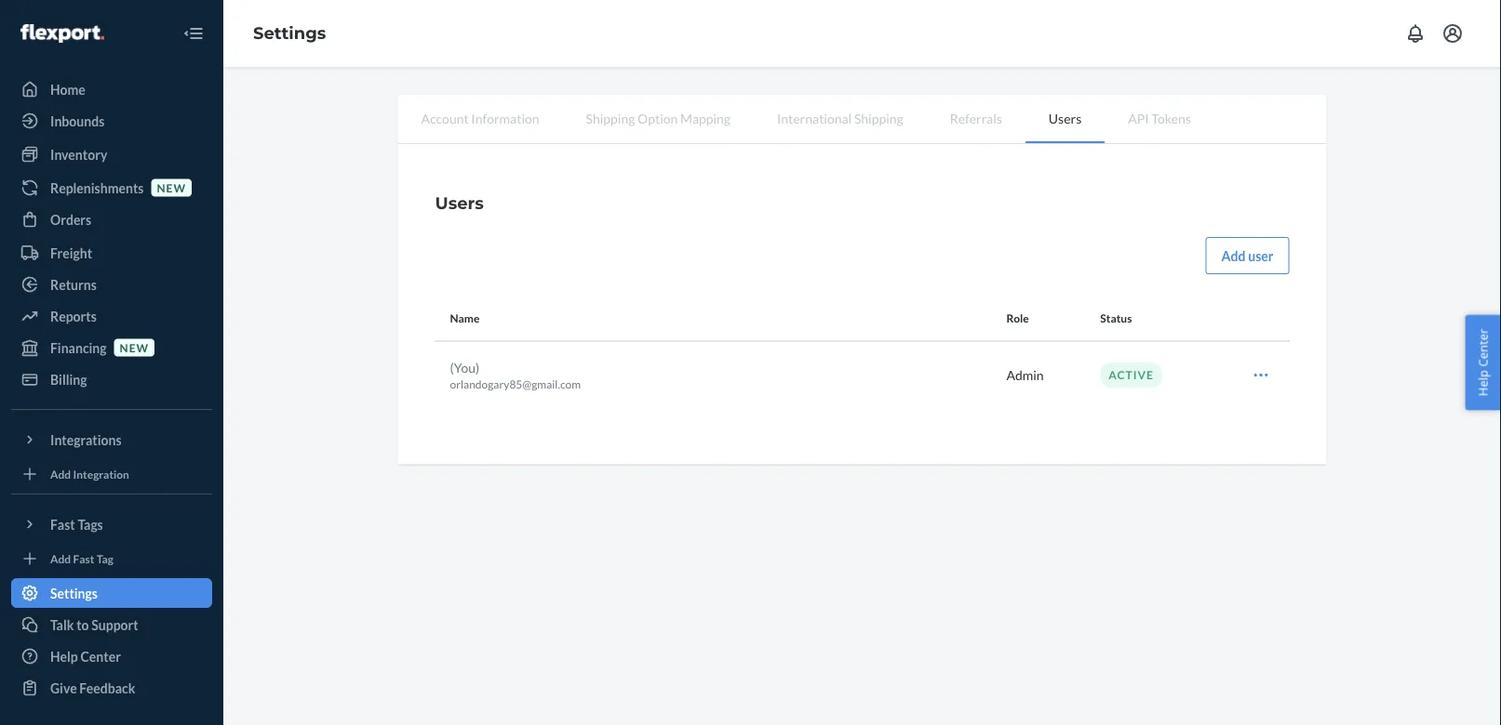 Task type: locate. For each thing, give the bounding box(es) containing it.
give feedback button
[[11, 674, 212, 704]]

fast
[[50, 517, 75, 533], [73, 552, 94, 566]]

api tokens tab
[[1105, 95, 1215, 141]]

replenishments
[[50, 180, 144, 196]]

help center button
[[1465, 315, 1501, 411]]

0 vertical spatial help center
[[1475, 329, 1491, 397]]

0 vertical spatial help
[[1475, 370, 1491, 397]]

1 horizontal spatial shipping
[[854, 110, 903, 126]]

fast left tags
[[50, 517, 75, 533]]

add left integration
[[50, 468, 71, 481]]

shipping option mapping tab
[[563, 95, 754, 141]]

0 vertical spatial center
[[1475, 329, 1491, 367]]

tab list containing account information
[[398, 95, 1327, 144]]

add for add integration
[[50, 468, 71, 481]]

add fast tag link
[[11, 547, 212, 571]]

shipping inside "tab"
[[586, 110, 635, 126]]

freight
[[50, 245, 92, 261]]

add inside button
[[1222, 248, 1246, 264]]

new
[[157, 181, 186, 194], [120, 341, 149, 355]]

0 vertical spatial settings link
[[253, 23, 326, 43]]

add down fast tags
[[50, 552, 71, 566]]

2 vertical spatial add
[[50, 552, 71, 566]]

2 shipping from the left
[[854, 110, 903, 126]]

api
[[1128, 110, 1149, 126]]

close navigation image
[[182, 22, 205, 45]]

settings
[[253, 23, 326, 43], [50, 586, 98, 602]]

new down reports link
[[120, 341, 149, 355]]

help center link
[[11, 642, 212, 672]]

0 horizontal spatial settings
[[50, 586, 98, 602]]

admin
[[1006, 368, 1044, 383]]

fast left tag
[[73, 552, 94, 566]]

1 horizontal spatial center
[[1475, 329, 1491, 367]]

users down 'account'
[[435, 193, 484, 213]]

add for add user
[[1222, 248, 1246, 264]]

flexport logo image
[[20, 24, 104, 43]]

0 vertical spatial add
[[1222, 248, 1246, 264]]

information
[[471, 110, 539, 126]]

1 vertical spatial add
[[50, 468, 71, 481]]

0 horizontal spatial shipping
[[586, 110, 635, 126]]

1 horizontal spatial settings link
[[253, 23, 326, 43]]

add
[[1222, 248, 1246, 264], [50, 468, 71, 481], [50, 552, 71, 566]]

0 vertical spatial users
[[1049, 110, 1082, 126]]

open notifications image
[[1404, 22, 1427, 45]]

tags
[[78, 517, 103, 533]]

international
[[777, 110, 852, 126]]

fast tags
[[50, 517, 103, 533]]

0 horizontal spatial center
[[80, 649, 121, 665]]

1 vertical spatial help center
[[50, 649, 121, 665]]

users left api
[[1049, 110, 1082, 126]]

inventory
[[50, 147, 107, 162]]

help center inside help center link
[[50, 649, 121, 665]]

add user button
[[1206, 237, 1290, 275]]

referrals tab
[[927, 95, 1026, 141]]

1 horizontal spatial help
[[1475, 370, 1491, 397]]

0 vertical spatial fast
[[50, 517, 75, 533]]

add integration link
[[11, 463, 212, 487]]

settings link
[[253, 23, 326, 43], [11, 579, 212, 609]]

reports
[[50, 309, 97, 324]]

shipping right international
[[854, 110, 903, 126]]

talk to support button
[[11, 611, 212, 640]]

billing link
[[11, 365, 212, 395]]

center
[[1475, 329, 1491, 367], [80, 649, 121, 665]]

1 shipping from the left
[[586, 110, 635, 126]]

users tab
[[1026, 95, 1105, 143]]

center inside 'button'
[[1475, 329, 1491, 367]]

1 vertical spatial settings
[[50, 586, 98, 602]]

account information
[[421, 110, 539, 126]]

feedback
[[79, 681, 135, 697]]

1 horizontal spatial help center
[[1475, 329, 1491, 397]]

0 horizontal spatial users
[[435, 193, 484, 213]]

0 horizontal spatial new
[[120, 341, 149, 355]]

add left user in the top right of the page
[[1222, 248, 1246, 264]]

users
[[1049, 110, 1082, 126], [435, 193, 484, 213]]

help
[[1475, 370, 1491, 397], [50, 649, 78, 665]]

help center
[[1475, 329, 1491, 397], [50, 649, 121, 665]]

1 horizontal spatial new
[[157, 181, 186, 194]]

orders link
[[11, 205, 212, 235]]

1 vertical spatial settings link
[[11, 579, 212, 609]]

fast inside dropdown button
[[50, 517, 75, 533]]

tag
[[97, 552, 113, 566]]

add fast tag
[[50, 552, 113, 566]]

international shipping tab
[[754, 95, 927, 141]]

tab list
[[398, 95, 1327, 144]]

0 horizontal spatial help center
[[50, 649, 121, 665]]

international shipping
[[777, 110, 903, 126]]

inventory link
[[11, 140, 212, 169]]

1 vertical spatial help
[[50, 649, 78, 665]]

inbounds link
[[11, 106, 212, 136]]

new up orders link
[[157, 181, 186, 194]]

shipping left option
[[586, 110, 635, 126]]

1 horizontal spatial users
[[1049, 110, 1082, 126]]

shipping
[[586, 110, 635, 126], [854, 110, 903, 126]]

home
[[50, 81, 85, 97]]

0 vertical spatial settings
[[253, 23, 326, 43]]

mapping
[[680, 110, 731, 126]]

0 vertical spatial new
[[157, 181, 186, 194]]

1 vertical spatial new
[[120, 341, 149, 355]]

billing
[[50, 372, 87, 388]]

give
[[50, 681, 77, 697]]

returns link
[[11, 270, 212, 300]]



Task type: vqa. For each thing, say whether or not it's contained in the screenshot.
Replenishments
yes



Task type: describe. For each thing, give the bounding box(es) containing it.
home link
[[11, 74, 212, 104]]

talk
[[50, 618, 74, 633]]

name
[[450, 312, 480, 325]]

give feedback
[[50, 681, 135, 697]]

talk to support
[[50, 618, 138, 633]]

help inside 'button'
[[1475, 370, 1491, 397]]

api tokens
[[1128, 110, 1191, 126]]

returns
[[50, 277, 97, 293]]

referrals
[[950, 110, 1002, 126]]

active
[[1109, 369, 1154, 382]]

add for add fast tag
[[50, 552, 71, 566]]

integrations
[[50, 432, 122, 448]]

(you)
[[450, 360, 479, 375]]

add user
[[1222, 248, 1274, 264]]

0 horizontal spatial help
[[50, 649, 78, 665]]

fast tags button
[[11, 510, 212, 540]]

inbounds
[[50, 113, 105, 129]]

account information tab
[[398, 95, 563, 141]]

account
[[421, 110, 469, 126]]

integration
[[73, 468, 129, 481]]

open user actions image
[[1252, 366, 1271, 385]]

1 vertical spatial users
[[435, 193, 484, 213]]

help center inside help center 'button'
[[1475, 329, 1491, 397]]

financing
[[50, 340, 107, 356]]

reports link
[[11, 302, 212, 331]]

new for replenishments
[[157, 181, 186, 194]]

integrations button
[[11, 425, 212, 455]]

new for financing
[[120, 341, 149, 355]]

option
[[638, 110, 678, 126]]

tokens
[[1152, 110, 1191, 126]]

open account menu image
[[1442, 22, 1464, 45]]

support
[[91, 618, 138, 633]]

1 vertical spatial fast
[[73, 552, 94, 566]]

users inside tab
[[1049, 110, 1082, 126]]

user
[[1248, 248, 1274, 264]]

freight link
[[11, 238, 212, 268]]

orlandogary85@gmail.com
[[450, 378, 581, 391]]

add integration
[[50, 468, 129, 481]]

(you) orlandogary85@gmail.com
[[450, 360, 581, 391]]

1 horizontal spatial settings
[[253, 23, 326, 43]]

orders
[[50, 212, 91, 228]]

settings inside settings "link"
[[50, 586, 98, 602]]

role
[[1006, 312, 1029, 325]]

0 horizontal spatial settings link
[[11, 579, 212, 609]]

shipping option mapping
[[586, 110, 731, 126]]

to
[[76, 618, 89, 633]]

status
[[1100, 312, 1132, 325]]

1 vertical spatial center
[[80, 649, 121, 665]]

shipping inside tab
[[854, 110, 903, 126]]



